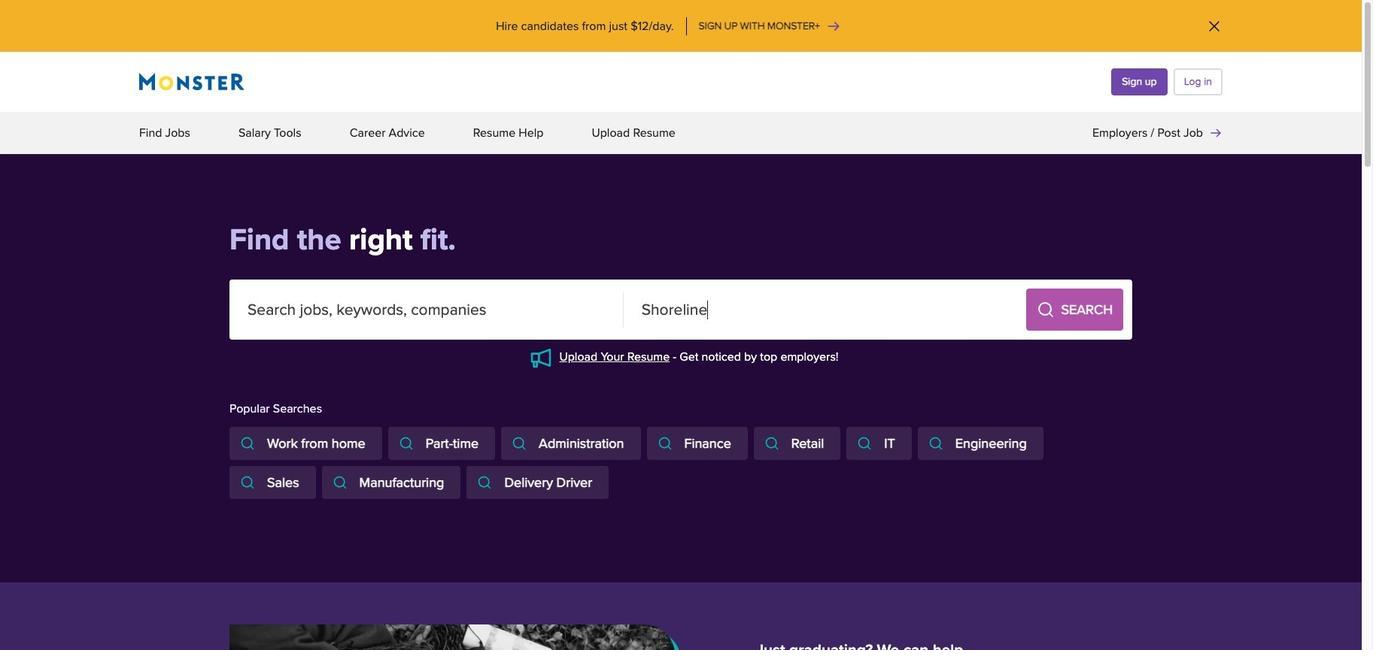 Task type: describe. For each thing, give the bounding box(es) containing it.
Enter location or "remote" search field
[[624, 280, 1018, 340]]



Task type: locate. For each thing, give the bounding box(es) containing it.
Search jobs, keywords, companies search field
[[229, 280, 624, 340]]

monster image
[[139, 73, 245, 91]]



Task type: vqa. For each thing, say whether or not it's contained in the screenshot.
the 'save this job' image
no



